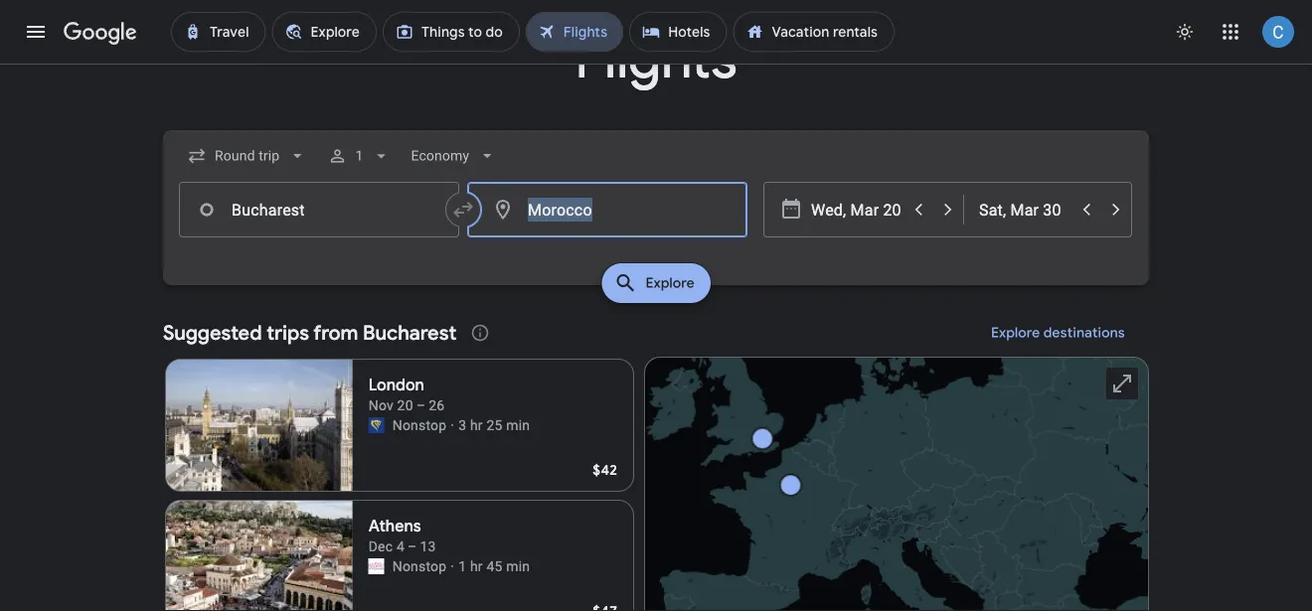 Task type: describe. For each thing, give the bounding box(es) containing it.
explore for explore
[[646, 274, 695, 292]]

45
[[487, 558, 503, 575]]

ryanair image
[[369, 418, 384, 433]]

explore for explore destinations
[[991, 324, 1040, 342]]

athens dec 4 – 13
[[369, 516, 436, 555]]

suggested trips from bucharest region
[[163, 309, 1149, 611]]

 image inside suggested trips from bucharest region
[[451, 557, 454, 577]]

3 hr 25 min
[[458, 417, 530, 433]]

trips
[[267, 320, 309, 345]]

42 US dollars text field
[[593, 461, 617, 479]]

main menu image
[[24, 20, 48, 44]]

nonstop for london
[[392, 417, 447, 433]]

london nov 20 – 26
[[369, 375, 445, 414]]

hr for athens
[[470, 558, 483, 575]]

explore button
[[602, 263, 710, 303]]

hr for london
[[470, 417, 483, 433]]

1 for 1
[[355, 148, 363, 164]]

suggested
[[163, 320, 262, 345]]

from
[[313, 320, 358, 345]]

destinations
[[1044, 324, 1125, 342]]

explore destinations button
[[968, 309, 1149, 357]]

bucharest
[[363, 320, 457, 345]]

1 button
[[319, 132, 399, 180]]

dec
[[369, 538, 393, 555]]

1 hr 45 min
[[458, 558, 530, 575]]

flights
[[575, 23, 737, 94]]



Task type: vqa. For each thing, say whether or not it's contained in the screenshot.
the top min
yes



Task type: locate. For each thing, give the bounding box(es) containing it.
none text field inside flight search box
[[179, 182, 459, 238]]

hr right the 3
[[470, 417, 483, 433]]

1 vertical spatial 1
[[458, 558, 466, 575]]

explore destinations
[[991, 324, 1125, 342]]

london
[[369, 375, 424, 396]]

nonstop down '4 – 13'
[[392, 558, 447, 575]]

1
[[355, 148, 363, 164], [458, 558, 466, 575]]

1 vertical spatial nonstop
[[392, 558, 447, 575]]

1 min from the top
[[506, 417, 530, 433]]

20 – 26
[[397, 397, 445, 414]]

explore
[[646, 274, 695, 292], [991, 324, 1040, 342]]

2 min from the top
[[506, 558, 530, 575]]

nov
[[369, 397, 394, 414]]

4 – 13
[[397, 538, 436, 555]]

$42
[[593, 461, 617, 479]]

min right 45
[[506, 558, 530, 575]]

2 hr from the top
[[470, 558, 483, 575]]

Return text field
[[979, 183, 1071, 237]]

0 vertical spatial 1
[[355, 148, 363, 164]]

1 nonstop from the top
[[392, 417, 447, 433]]

0 vertical spatial hr
[[470, 417, 483, 433]]

nonstop
[[392, 417, 447, 433], [392, 558, 447, 575]]

3
[[458, 417, 466, 433]]

explore inside button
[[646, 274, 695, 292]]

min right 25
[[506, 417, 530, 433]]

1 vertical spatial hr
[[470, 558, 483, 575]]

suggested trips from bucharest
[[163, 320, 457, 345]]

 image
[[451, 557, 454, 577]]

25
[[487, 417, 503, 433]]

1 vertical spatial explore
[[991, 324, 1040, 342]]

0 vertical spatial min
[[506, 417, 530, 433]]

wizz air image
[[369, 559, 384, 575]]

2 nonstop from the top
[[392, 558, 447, 575]]

None text field
[[179, 182, 459, 238]]

1 horizontal spatial explore
[[991, 324, 1040, 342]]

None field
[[179, 138, 315, 174], [403, 138, 505, 174], [179, 138, 315, 174], [403, 138, 505, 174]]

0 horizontal spatial explore
[[646, 274, 695, 292]]

0 horizontal spatial 1
[[355, 148, 363, 164]]

hr
[[470, 417, 483, 433], [470, 558, 483, 575]]

min for london
[[506, 417, 530, 433]]

0 vertical spatial nonstop
[[392, 417, 447, 433]]

explore inside button
[[991, 324, 1040, 342]]

nonstop for athens
[[392, 558, 447, 575]]

Flight search field
[[147, 130, 1165, 309]]

athens
[[369, 516, 421, 537]]

0 vertical spatial explore
[[646, 274, 695, 292]]

 image
[[451, 416, 454, 435]]

None text field
[[467, 182, 748, 238]]

1 hr from the top
[[470, 417, 483, 433]]

Departure text field
[[811, 183, 903, 237]]

1 inside popup button
[[355, 148, 363, 164]]

min for athens
[[506, 558, 530, 575]]

1 for 1 hr 45 min
[[458, 558, 466, 575]]

change appearance image
[[1161, 8, 1209, 56]]

nonstop down 20 – 26
[[392, 417, 447, 433]]

1 inside suggested trips from bucharest region
[[458, 558, 466, 575]]

1 vertical spatial min
[[506, 558, 530, 575]]

47 US dollars text field
[[593, 602, 617, 611]]

1 horizontal spatial 1
[[458, 558, 466, 575]]

min
[[506, 417, 530, 433], [506, 558, 530, 575]]

hr left 45
[[470, 558, 483, 575]]



